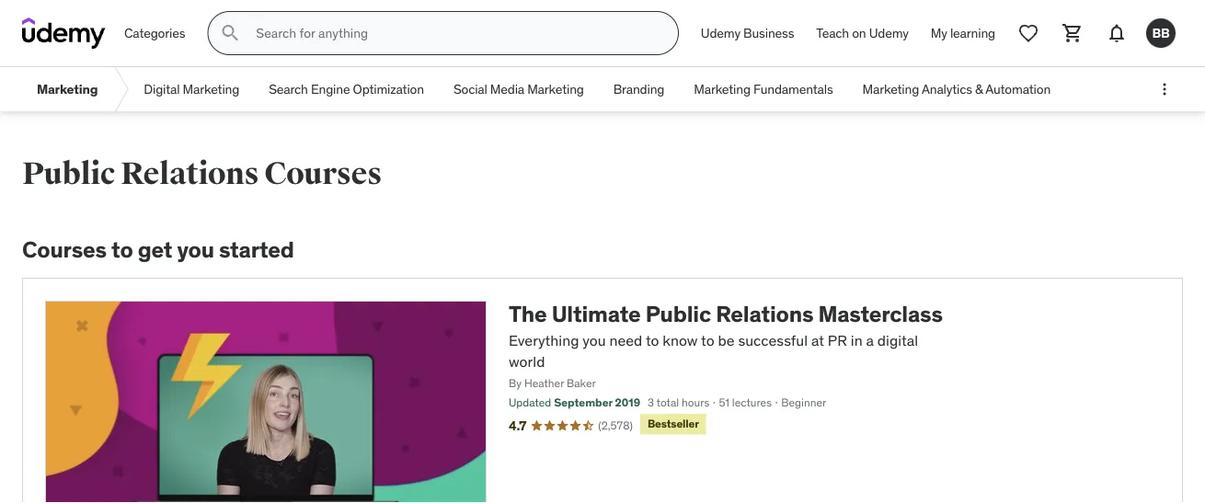 Task type: describe. For each thing, give the bounding box(es) containing it.
courses to get you started
[[22, 236, 294, 263]]

categories button
[[113, 11, 196, 55]]

digital
[[878, 331, 918, 350]]

bb
[[1152, 24, 1170, 41]]

notifications image
[[1106, 22, 1128, 44]]

1 horizontal spatial to
[[646, 331, 659, 350]]

started
[[219, 236, 294, 263]]

social
[[454, 81, 487, 97]]

on
[[852, 25, 866, 41]]

0 vertical spatial relations
[[120, 155, 259, 193]]

shopping cart with 0 items image
[[1062, 22, 1084, 44]]

public inside the ultimate public relations masterclass everything you need to know to be successful at pr in a digital world by heather baker
[[646, 300, 711, 327]]

marketing for marketing fundamentals
[[694, 81, 751, 97]]

marketing inside digital marketing link
[[183, 81, 239, 97]]

everything
[[509, 331, 579, 350]]

marketing inside social media marketing link
[[527, 81, 584, 97]]

1 horizontal spatial courses
[[264, 155, 382, 193]]

0 horizontal spatial courses
[[22, 236, 107, 263]]

my learning
[[931, 25, 996, 41]]

search engine optimization
[[269, 81, 424, 97]]

beginner
[[781, 395, 827, 410]]

social media marketing link
[[439, 67, 599, 111]]

updated
[[509, 395, 551, 410]]

updated september 2019
[[509, 395, 640, 410]]

successful
[[738, 331, 808, 350]]

pr
[[828, 331, 847, 350]]

marketing fundamentals
[[694, 81, 833, 97]]

relations inside the ultimate public relations masterclass everything you need to know to be successful at pr in a digital world by heather baker
[[716, 300, 814, 327]]

my learning link
[[920, 11, 1007, 55]]

0 horizontal spatial to
[[111, 236, 133, 263]]

engine
[[311, 81, 350, 97]]

teach on udemy link
[[805, 11, 920, 55]]

social media marketing
[[454, 81, 584, 97]]

bestseller
[[648, 417, 699, 431]]

51 lectures
[[719, 395, 772, 410]]

you inside the ultimate public relations masterclass everything you need to know to be successful at pr in a digital world by heather baker
[[583, 331, 606, 350]]

udemy inside teach on udemy link
[[869, 25, 909, 41]]

baker
[[567, 376, 596, 390]]

udemy business link
[[690, 11, 805, 55]]

0 vertical spatial public
[[22, 155, 115, 193]]

more subcategory menu links image
[[1156, 80, 1174, 98]]

&
[[975, 81, 983, 97]]

search
[[269, 81, 308, 97]]

2 horizontal spatial to
[[701, 331, 715, 350]]

51
[[719, 395, 730, 410]]

my
[[931, 25, 947, 41]]

4.7
[[509, 418, 527, 434]]

a
[[866, 331, 874, 350]]

business
[[744, 25, 794, 41]]

arrow pointing to subcategory menu links image
[[113, 67, 129, 111]]

branding
[[613, 81, 665, 97]]



Task type: locate. For each thing, give the bounding box(es) containing it.
know
[[663, 331, 698, 350]]

udemy
[[701, 25, 741, 41], [869, 25, 909, 41]]

marketing
[[37, 81, 98, 97], [183, 81, 239, 97], [527, 81, 584, 97], [694, 81, 751, 97], [863, 81, 919, 97]]

to
[[111, 236, 133, 263], [646, 331, 659, 350], [701, 331, 715, 350]]

marketing link
[[22, 67, 113, 111]]

search engine optimization link
[[254, 67, 439, 111]]

branding link
[[599, 67, 679, 111]]

total
[[657, 395, 679, 410]]

relations up successful
[[716, 300, 814, 327]]

3
[[648, 395, 654, 410]]

udemy right on
[[869, 25, 909, 41]]

udemy left business
[[701, 25, 741, 41]]

teach
[[816, 25, 849, 41]]

to left the get
[[111, 236, 133, 263]]

0 horizontal spatial relations
[[120, 155, 259, 193]]

udemy business
[[701, 25, 794, 41]]

marketing right media
[[527, 81, 584, 97]]

3 total hours
[[648, 395, 710, 410]]

september
[[554, 395, 613, 410]]

Search for anything text field
[[252, 17, 656, 49]]

1 horizontal spatial udemy
[[869, 25, 909, 41]]

marketing left the analytics
[[863, 81, 919, 97]]

1 horizontal spatial you
[[583, 331, 606, 350]]

analytics
[[922, 81, 972, 97]]

marketing inside marketing analytics & automation 'link'
[[863, 81, 919, 97]]

courses left the get
[[22, 236, 107, 263]]

teach on udemy
[[816, 25, 909, 41]]

lectures
[[732, 395, 772, 410]]

marketing for marketing analytics & automation
[[863, 81, 919, 97]]

be
[[718, 331, 735, 350]]

marketing fundamentals link
[[679, 67, 848, 111]]

automation
[[986, 81, 1051, 97]]

marketing inside "marketing" 'link'
[[37, 81, 98, 97]]

1 marketing from the left
[[37, 81, 98, 97]]

0 horizontal spatial you
[[177, 236, 214, 263]]

hours
[[682, 395, 710, 410]]

relations
[[120, 155, 259, 193], [716, 300, 814, 327]]

you
[[177, 236, 214, 263], [583, 331, 606, 350]]

the ultimate public relations masterclass everything you need to know to be successful at pr in a digital world by heather baker
[[509, 300, 943, 390]]

5 marketing from the left
[[863, 81, 919, 97]]

to right need
[[646, 331, 659, 350]]

ultimate
[[552, 300, 641, 327]]

heather
[[524, 376, 564, 390]]

digital
[[144, 81, 180, 97]]

get
[[138, 236, 172, 263]]

you down ultimate
[[583, 331, 606, 350]]

1 horizontal spatial relations
[[716, 300, 814, 327]]

1 vertical spatial you
[[583, 331, 606, 350]]

relations up courses to get you started in the left of the page
[[120, 155, 259, 193]]

udemy inside udemy business link
[[701, 25, 741, 41]]

world
[[509, 352, 545, 371]]

(2,578)
[[598, 418, 633, 432]]

digital marketing
[[144, 81, 239, 97]]

marketing left arrow pointing to subcategory menu links icon on the left of the page
[[37, 81, 98, 97]]

masterclass
[[818, 300, 943, 327]]

2 marketing from the left
[[183, 81, 239, 97]]

by
[[509, 376, 522, 390]]

marketing inside marketing fundamentals link
[[694, 81, 751, 97]]

3 marketing from the left
[[527, 81, 584, 97]]

marketing right digital
[[183, 81, 239, 97]]

submit search image
[[219, 22, 241, 44]]

to left be
[[701, 331, 715, 350]]

marketing analytics & automation
[[863, 81, 1051, 97]]

marketing down udemy business link
[[694, 81, 751, 97]]

public down "marketing" 'link'
[[22, 155, 115, 193]]

you right the get
[[177, 236, 214, 263]]

fundamentals
[[754, 81, 833, 97]]

1 vertical spatial courses
[[22, 236, 107, 263]]

public
[[22, 155, 115, 193], [646, 300, 711, 327]]

need
[[610, 331, 643, 350]]

0 horizontal spatial public
[[22, 155, 115, 193]]

1 vertical spatial public
[[646, 300, 711, 327]]

2 udemy from the left
[[869, 25, 909, 41]]

marketing analytics & automation link
[[848, 67, 1066, 111]]

4 marketing from the left
[[694, 81, 751, 97]]

udemy image
[[22, 17, 106, 49]]

0 vertical spatial courses
[[264, 155, 382, 193]]

categories
[[124, 25, 185, 41]]

1 udemy from the left
[[701, 25, 741, 41]]

in
[[851, 331, 863, 350]]

courses down engine
[[264, 155, 382, 193]]

courses
[[264, 155, 382, 193], [22, 236, 107, 263]]

1 vertical spatial relations
[[716, 300, 814, 327]]

digital marketing link
[[129, 67, 254, 111]]

public relations courses
[[22, 155, 382, 193]]

0 horizontal spatial udemy
[[701, 25, 741, 41]]

marketing for marketing
[[37, 81, 98, 97]]

2019
[[615, 395, 640, 410]]

wishlist image
[[1018, 22, 1040, 44]]

optimization
[[353, 81, 424, 97]]

at
[[811, 331, 824, 350]]

bb link
[[1139, 11, 1183, 55]]

public up know on the right of page
[[646, 300, 711, 327]]

media
[[490, 81, 524, 97]]

learning
[[950, 25, 996, 41]]

0 vertical spatial you
[[177, 236, 214, 263]]

1 horizontal spatial public
[[646, 300, 711, 327]]

the
[[509, 300, 547, 327]]



Task type: vqa. For each thing, say whether or not it's contained in the screenshot.
Udemy
yes



